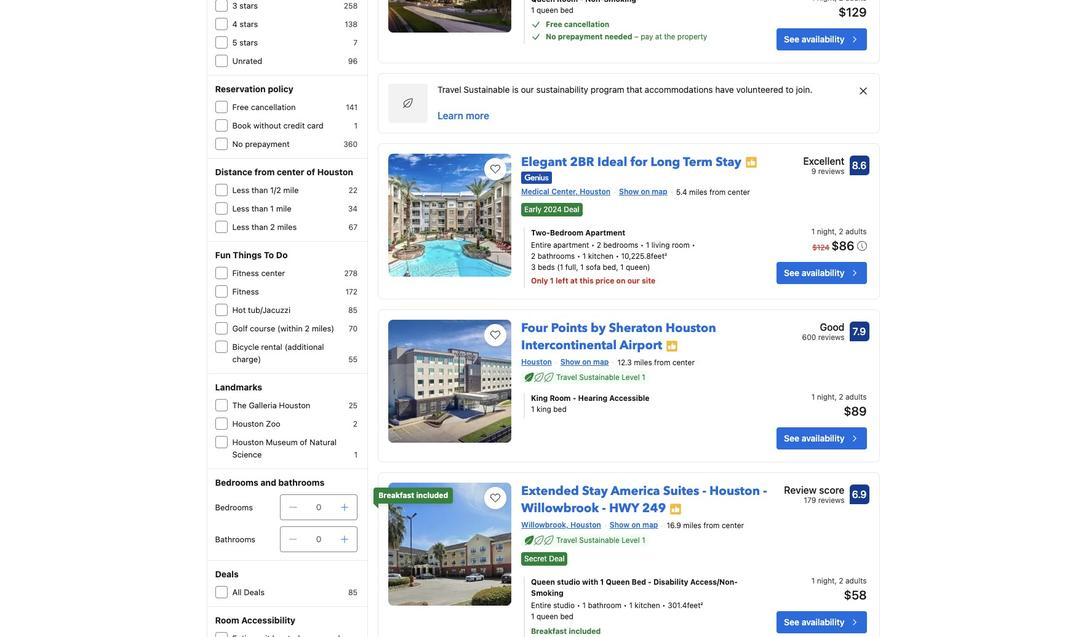 Task type: vqa. For each thing, say whether or not it's contained in the screenshot.


Task type: describe. For each thing, give the bounding box(es) containing it.
houston inside the four points by sheraton houston intercontinental airport
[[666, 320, 717, 337]]

reservation
[[215, 84, 266, 94]]

- inside queen studio with 1 queen bed - disability access/non- smoking
[[648, 578, 652, 588]]

179
[[804, 496, 817, 506]]

from for extended stay america suites - houston - willowbrook - hwy 249
[[704, 522, 720, 531]]

prepayment for no prepayment needed – pay at the property
[[558, 32, 603, 41]]

249
[[643, 501, 666, 517]]

• right room in the right of the page
[[692, 241, 696, 250]]

on for ideal
[[641, 187, 650, 197]]

elegant
[[522, 154, 567, 170]]

from for four points by sheraton houston intercontinental airport
[[655, 358, 671, 368]]

bicycle
[[232, 342, 259, 352]]

miles for intercontinental
[[634, 358, 653, 368]]

1 queen bed
[[531, 5, 574, 15]]

scored 7.9 element
[[850, 322, 870, 342]]

queen)
[[626, 263, 651, 272]]

stay inside the "extended stay america suites - houston - willowbrook - hwy 249"
[[582, 483, 608, 500]]

less than 1/2 mile
[[232, 185, 299, 195]]

good element
[[803, 320, 845, 335]]

excellent
[[804, 156, 845, 167]]

on for america
[[632, 521, 641, 530]]

0 vertical spatial stay
[[716, 154, 742, 170]]

charge)
[[232, 355, 261, 365]]

extended stay america suites - houston - willowbrook - hwy 249
[[522, 483, 768, 517]]

- right suites
[[703, 483, 707, 500]]

less than 1 mile
[[232, 204, 292, 214]]

all deals
[[232, 588, 265, 598]]

and
[[261, 478, 276, 488]]

• left bathroom
[[577, 602, 581, 611]]

pay
[[641, 32, 654, 41]]

85 for all deals
[[348, 589, 358, 598]]

center for four points by sheraton houston intercontinental airport
[[673, 358, 695, 368]]

5.4 miles from center
[[676, 188, 750, 197]]

1 night , 2 adults $89
[[812, 393, 867, 419]]

• down queen studio with 1 queen bed - disability access/non- smoking at the bottom of page
[[624, 602, 627, 611]]

the galleria houston
[[232, 401, 311, 411]]

book
[[232, 121, 251, 131]]

accessible
[[610, 394, 650, 403]]

bedroom
[[550, 229, 584, 238]]

• down bedrooms
[[616, 252, 620, 261]]

bed
[[632, 578, 646, 588]]

5.4
[[676, 188, 688, 197]]

to
[[264, 250, 274, 260]]

apartment
[[554, 241, 590, 250]]

0 vertical spatial our
[[521, 84, 534, 95]]

1 night from the top
[[817, 227, 835, 237]]

miles for houston
[[684, 522, 702, 531]]

willowbrook,
[[522, 521, 569, 530]]

10,225.8feet²
[[622, 252, 668, 261]]

2 inside 1 night , 2 adults $58
[[839, 577, 844, 586]]

excellent 9 reviews
[[804, 156, 845, 176]]

do
[[276, 250, 288, 260]]

- left hwy
[[602, 501, 606, 517]]

(within
[[278, 324, 303, 334]]

fitness for fitness
[[232, 287, 259, 297]]

at inside the two-bedroom apartment entire apartment • 2 bedrooms • 1 living room • 2 bathrooms • 1 kitchen • 10,225.8feet² 3 beds (1 full, 1 sofa bed, 1 queen) only 1 left at this price on our site
[[571, 277, 578, 286]]

availability for $58
[[802, 618, 845, 628]]

see availability link for $58
[[777, 612, 867, 634]]

4
[[232, 19, 238, 29]]

travel for extended
[[557, 536, 577, 546]]

extended stay america suites - houston - willowbrook - hwy 249 link
[[522, 479, 768, 517]]

2 see from the top
[[785, 268, 800, 279]]

level for by
[[622, 373, 640, 382]]

entire inside entire studio • 1 bathroom • 1 kitchen • 301.4feet² 1 queen bed breakfast included
[[531, 602, 552, 611]]

for
[[631, 154, 648, 170]]

willowbrook
[[522, 501, 599, 517]]

night for $58
[[817, 577, 835, 586]]

(1
[[557, 263, 564, 272]]

secret
[[525, 555, 547, 564]]

the
[[664, 32, 676, 41]]

distance
[[215, 167, 253, 177]]

1 horizontal spatial free cancellation
[[546, 20, 610, 29]]

reviews for four points by sheraton houston intercontinental airport
[[819, 333, 845, 343]]

less for less than 2 miles
[[232, 222, 249, 232]]

map for for
[[652, 187, 668, 197]]

, for $89
[[835, 393, 837, 402]]

studio for entire
[[554, 602, 575, 611]]

0 vertical spatial at
[[656, 32, 662, 41]]

0 vertical spatial bed
[[561, 5, 574, 15]]

sustainable for four
[[580, 373, 620, 382]]

see availability for $58
[[785, 618, 845, 628]]

1 vertical spatial deals
[[244, 588, 265, 598]]

34
[[348, 204, 358, 214]]

without
[[254, 121, 281, 131]]

studio for queen
[[557, 578, 581, 588]]

2 availability from the top
[[802, 268, 845, 279]]

1 adults from the top
[[846, 227, 867, 237]]

0 vertical spatial included
[[416, 491, 448, 501]]

0 horizontal spatial free cancellation
[[232, 102, 296, 112]]

- inside king room - hearing accessible 1 king bed
[[573, 394, 577, 403]]

sustainability
[[537, 84, 589, 95]]

term
[[683, 154, 713, 170]]

scored 6.9 element
[[850, 485, 870, 505]]

price
[[596, 277, 615, 286]]

left
[[556, 277, 569, 286]]

program
[[591, 84, 625, 95]]

king room - hearing accessible 1 king bed
[[531, 394, 650, 414]]

extended
[[522, 483, 579, 500]]

on for by
[[583, 358, 592, 367]]

map for sheraton
[[594, 358, 609, 367]]

96
[[348, 57, 358, 66]]

no prepayment
[[232, 139, 290, 149]]

good 600 reviews
[[803, 322, 845, 343]]

0 vertical spatial free
[[546, 20, 563, 29]]

no for no prepayment
[[232, 139, 243, 149]]

sofa
[[586, 263, 601, 272]]

center down to
[[261, 268, 285, 278]]

show for ideal
[[619, 187, 639, 197]]

houston up 22
[[317, 167, 353, 177]]

2 queen from the left
[[606, 578, 630, 588]]

than for 1
[[252, 204, 268, 214]]

things
[[233, 250, 262, 260]]

travel for four
[[557, 373, 577, 382]]

disability
[[654, 578, 689, 588]]

0 vertical spatial sustainable
[[464, 84, 510, 95]]

12.3
[[618, 358, 632, 368]]

houston right center,
[[580, 187, 611, 197]]

• left 301.4feet²
[[663, 602, 666, 611]]

, for $58
[[835, 577, 837, 586]]

show for by
[[561, 358, 581, 367]]

less for less than 1/2 mile
[[232, 185, 249, 195]]

kitchen inside the two-bedroom apartment entire apartment • 2 bedrooms • 1 living room • 2 bathrooms • 1 kitchen • 10,225.8feet² 3 beds (1 full, 1 sofa bed, 1 queen) only 1 left at this price on our site
[[588, 252, 614, 261]]

houston down "four"
[[522, 358, 552, 367]]

map for suites
[[643, 521, 658, 530]]

–
[[635, 32, 639, 41]]

4 stars
[[232, 19, 258, 29]]

intercontinental
[[522, 338, 617, 354]]

long
[[651, 154, 681, 170]]

6.9
[[853, 490, 867, 501]]

0 vertical spatial of
[[307, 167, 315, 177]]

smoking
[[531, 589, 564, 599]]

learn
[[438, 110, 464, 121]]

- left the 'review'
[[764, 483, 768, 500]]

0 vertical spatial travel
[[438, 84, 462, 95]]

0 horizontal spatial breakfast
[[379, 491, 415, 501]]

miles up do
[[277, 222, 297, 232]]

bedrooms and bathrooms
[[215, 478, 325, 488]]

sustainable for extended
[[580, 536, 620, 546]]

show on map for by
[[561, 358, 609, 367]]

show for america
[[610, 521, 630, 530]]

1 vertical spatial deal
[[549, 555, 565, 564]]

$89
[[844, 405, 867, 419]]

12.3 miles from center
[[618, 358, 695, 368]]

$86
[[832, 239, 855, 253]]

bedrooms for bedrooms
[[215, 503, 253, 513]]

volunteered
[[737, 84, 784, 95]]

policy
[[268, 84, 294, 94]]

0 vertical spatial deal
[[564, 205, 580, 214]]

learn more
[[438, 110, 490, 121]]

bed,
[[603, 263, 619, 272]]

king
[[537, 405, 552, 414]]

1 queen from the top
[[537, 5, 558, 15]]

room accessibility
[[215, 616, 296, 626]]

landmarks
[[215, 382, 262, 393]]

• up full,
[[577, 252, 581, 261]]

fitness for fitness center
[[232, 268, 259, 278]]

0 horizontal spatial bathrooms
[[279, 478, 325, 488]]

$129
[[839, 5, 867, 19]]

1 inside 1 night , 2 adults $58
[[812, 577, 815, 586]]

7
[[354, 38, 358, 47]]

room inside king room - hearing accessible 1 king bed
[[550, 394, 571, 403]]

sheraton
[[609, 320, 663, 337]]

1 vertical spatial cancellation
[[251, 102, 296, 112]]

two-bedroom apartment link
[[531, 228, 740, 239]]

bedrooms for bedrooms and bathrooms
[[215, 478, 258, 488]]

distance from center of houston
[[215, 167, 353, 177]]

2 see availability from the top
[[785, 268, 845, 279]]



Task type: locate. For each thing, give the bounding box(es) containing it.
see availability link for $129
[[777, 28, 867, 50]]

70
[[349, 324, 358, 334]]

miles right 16.9
[[684, 522, 702, 531]]

1 horizontal spatial our
[[628, 277, 640, 286]]

our down queen)
[[628, 277, 640, 286]]

1 horizontal spatial free
[[546, 20, 563, 29]]

1 vertical spatial kitchen
[[635, 602, 660, 611]]

from right 5.4
[[710, 188, 726, 197]]

mile
[[283, 185, 299, 195], [276, 204, 292, 214]]

early 2024 deal
[[525, 205, 580, 214]]

1 entire from the top
[[531, 241, 552, 250]]

1 vertical spatial adults
[[846, 393, 867, 402]]

reviews for elegant 2br ideal for long term stay
[[819, 167, 845, 176]]

show on map down the intercontinental
[[561, 358, 609, 367]]

adults up the $58
[[846, 577, 867, 586]]

prepayment left needed
[[558, 32, 603, 41]]

1 vertical spatial mile
[[276, 204, 292, 214]]

0 vertical spatial stars
[[240, 1, 258, 10]]

1 vertical spatial free
[[232, 102, 249, 112]]

bedrooms
[[215, 478, 258, 488], [215, 503, 253, 513]]

reviews inside review score 179 reviews
[[819, 496, 845, 506]]

to
[[786, 84, 794, 95]]

genius discounts available at this property. image
[[522, 172, 552, 184], [522, 172, 552, 184]]

free cancellation up the without
[[232, 102, 296, 112]]

0 vertical spatial show on map
[[619, 187, 668, 197]]

two-bedroom apartment entire apartment • 2 bedrooms • 1 living room • 2 bathrooms • 1 kitchen • 10,225.8feet² 3 beds (1 full, 1 sofa bed, 1 queen) only 1 left at this price on our site
[[531, 229, 696, 286]]

2 vertical spatial sustainable
[[580, 536, 620, 546]]

stars for 5 stars
[[240, 38, 258, 47]]

1 horizontal spatial bathrooms
[[538, 252, 575, 261]]

than down less than 1 mile
[[252, 222, 268, 232]]

less up less than 2 miles
[[232, 204, 249, 214]]

301.4feet²
[[668, 602, 704, 611]]

2 vertical spatial than
[[252, 222, 268, 232]]

excellent element
[[804, 154, 845, 169]]

kitchen inside entire studio • 1 bathroom • 1 kitchen • 301.4feet² 1 queen bed breakfast included
[[635, 602, 660, 611]]

mile for less than 1 mile
[[276, 204, 292, 214]]

bed inside king room - hearing accessible 1 king bed
[[554, 405, 567, 414]]

free cancellation
[[546, 20, 610, 29], [232, 102, 296, 112]]

3 up 4
[[232, 1, 237, 10]]

score
[[820, 485, 845, 496]]

availability for $89
[[802, 434, 845, 444]]

2
[[270, 222, 275, 232], [839, 227, 844, 237], [597, 241, 602, 250], [531, 252, 536, 261], [305, 324, 310, 334], [839, 393, 844, 402], [353, 420, 358, 429], [839, 577, 844, 586]]

prepayment for no prepayment
[[245, 139, 290, 149]]

more
[[466, 110, 490, 121]]

1 availability from the top
[[802, 34, 845, 44]]

• down apartment
[[592, 241, 595, 250]]

miles right 5.4
[[690, 188, 708, 197]]

bedrooms down 'science'
[[215, 478, 258, 488]]

see for $129
[[785, 34, 800, 44]]

0 horizontal spatial free
[[232, 102, 249, 112]]

travel sustainable level 1 up hearing
[[557, 373, 646, 382]]

- right 'bed'
[[648, 578, 652, 588]]

0 vertical spatial deals
[[215, 570, 239, 580]]

reviews inside good 600 reviews
[[819, 333, 845, 343]]

see availability link for $89
[[777, 428, 867, 450]]

cancellation up "book without credit card"
[[251, 102, 296, 112]]

1 queen from the left
[[531, 578, 555, 588]]

included
[[416, 491, 448, 501], [569, 628, 601, 637]]

deals
[[215, 570, 239, 580], [244, 588, 265, 598]]

2 bedrooms from the top
[[215, 503, 253, 513]]

0 horizontal spatial queen
[[531, 578, 555, 588]]

four points by sheraton houston intercontinental airport image
[[389, 320, 512, 444]]

1 vertical spatial map
[[594, 358, 609, 367]]

see availability link down 1 night , 2 adults $89
[[777, 428, 867, 450]]

kitchen up sofa
[[588, 252, 614, 261]]

0 horizontal spatial stay
[[582, 483, 608, 500]]

availability
[[802, 34, 845, 44], [802, 268, 845, 279], [802, 434, 845, 444], [802, 618, 845, 628]]

0 horizontal spatial 3
[[232, 1, 237, 10]]

breakfast inside entire studio • 1 bathroom • 1 kitchen • 301.4feet² 1 queen bed breakfast included
[[531, 628, 567, 637]]

1 vertical spatial no
[[232, 139, 243, 149]]

3 , from the top
[[835, 577, 837, 586]]

0 horizontal spatial room
[[215, 616, 239, 626]]

1 horizontal spatial breakfast
[[531, 628, 567, 637]]

night inside 1 night , 2 adults $58
[[817, 577, 835, 586]]

reviews inside excellent 9 reviews
[[819, 167, 845, 176]]

2 than from the top
[[252, 204, 268, 214]]

hot
[[232, 305, 246, 315]]

2024
[[544, 205, 562, 214]]

zoo
[[266, 419, 281, 429]]

1 , from the top
[[835, 227, 837, 237]]

1 vertical spatial 0
[[316, 534, 322, 545]]

1 vertical spatial night
[[817, 393, 835, 402]]

houston up 16.9 miles from center
[[710, 483, 760, 500]]

no for no prepayment needed – pay at the property
[[546, 32, 556, 41]]

center right 12.3
[[673, 358, 695, 368]]

stars right 5
[[240, 38, 258, 47]]

0 vertical spatial show
[[619, 187, 639, 197]]

0 for bathrooms
[[316, 534, 322, 545]]

1 reviews from the top
[[819, 167, 845, 176]]

hot tub/jacuzzi
[[232, 305, 291, 315]]

entire down two-
[[531, 241, 552, 250]]

1 vertical spatial 85
[[348, 589, 358, 598]]

5
[[232, 38, 237, 47]]

,
[[835, 227, 837, 237], [835, 393, 837, 402], [835, 577, 837, 586]]

3 see from the top
[[785, 434, 800, 444]]

miles)
[[312, 324, 334, 334]]

natural
[[310, 438, 337, 448]]

0 vertical spatial no
[[546, 32, 556, 41]]

1 vertical spatial bed
[[554, 405, 567, 414]]

review score element
[[785, 483, 845, 498]]

golf
[[232, 324, 248, 334]]

studio inside queen studio with 1 queen bed - disability access/non- smoking
[[557, 578, 581, 588]]

bed inside entire studio • 1 bathroom • 1 kitchen • 301.4feet² 1 queen bed breakfast included
[[561, 613, 574, 622]]

see availability down $129
[[785, 34, 845, 44]]

3 left beds
[[531, 263, 536, 272]]

2 travel sustainable level 1 from the top
[[557, 536, 646, 546]]

3 adults from the top
[[846, 577, 867, 586]]

3 see availability from the top
[[785, 434, 845, 444]]

4 see from the top
[[785, 618, 800, 628]]

availability for $129
[[802, 34, 845, 44]]

scored 8.6 element
[[850, 156, 870, 175]]

0 vertical spatial entire
[[531, 241, 552, 250]]

stars up 4 stars
[[240, 1, 258, 10]]

2 vertical spatial ,
[[835, 577, 837, 586]]

night inside 1 night , 2 adults $89
[[817, 393, 835, 402]]

of left natural
[[300, 438, 308, 448]]

book without credit card
[[232, 121, 324, 131]]

less down less than 1 mile
[[232, 222, 249, 232]]

houston museum of natural science
[[232, 438, 337, 460]]

see availability for $129
[[785, 34, 845, 44]]

reservation policy
[[215, 84, 294, 94]]

0 for bedrooms
[[316, 502, 322, 513]]

from for elegant 2br ideal for long term stay
[[710, 188, 726, 197]]

1 vertical spatial ,
[[835, 393, 837, 402]]

of
[[307, 167, 315, 177], [300, 438, 308, 448]]

on down hwy
[[632, 521, 641, 530]]

3 stars from the top
[[240, 38, 258, 47]]

course
[[250, 324, 275, 334]]

0 horizontal spatial at
[[571, 277, 578, 286]]

extended stay america suites - houston - willowbrook - hwy 249 image
[[389, 483, 512, 607]]

entire inside the two-bedroom apartment entire apartment • 2 bedrooms • 1 living room • 2 bathrooms • 1 kitchen • 10,225.8feet² 3 beds (1 full, 1 sofa bed, 1 queen) only 1 left at this price on our site
[[531, 241, 552, 250]]

cancellation up needed
[[565, 20, 610, 29]]

travel sustainable level 1 for by
[[557, 373, 646, 382]]

houston
[[317, 167, 353, 177], [580, 187, 611, 197], [666, 320, 717, 337], [522, 358, 552, 367], [279, 401, 311, 411], [232, 419, 264, 429], [232, 438, 264, 448], [710, 483, 760, 500], [571, 521, 601, 530]]

2 vertical spatial reviews
[[819, 496, 845, 506]]

see availability link down 1 night , 2 adults $58
[[777, 612, 867, 634]]

0 vertical spatial less
[[232, 185, 249, 195]]

the
[[232, 401, 247, 411]]

breakfast included
[[379, 491, 448, 501]]

free down 1 queen bed
[[546, 20, 563, 29]]

map left 12.3
[[594, 358, 609, 367]]

0 horizontal spatial cancellation
[[251, 102, 296, 112]]

room up king
[[550, 394, 571, 403]]

1 horizontal spatial at
[[656, 32, 662, 41]]

1 fitness from the top
[[232, 268, 259, 278]]

1 horizontal spatial included
[[569, 628, 601, 637]]

16.9 miles from center
[[667, 522, 745, 531]]

studio inside entire studio • 1 bathroom • 1 kitchen • 301.4feet² 1 queen bed breakfast included
[[554, 602, 575, 611]]

55
[[349, 355, 358, 365]]

see availability down 1 night , 2 adults $58
[[785, 618, 845, 628]]

ideal
[[598, 154, 628, 170]]

center up 1/2
[[277, 167, 305, 177]]

show on map for america
[[610, 521, 658, 530]]

1 horizontal spatial prepayment
[[558, 32, 603, 41]]

0 vertical spatial fitness
[[232, 268, 259, 278]]

2 queen from the top
[[537, 613, 558, 622]]

houston inside houston museum of natural science
[[232, 438, 264, 448]]

0 horizontal spatial included
[[416, 491, 448, 501]]

2 less from the top
[[232, 204, 249, 214]]

of inside houston museum of natural science
[[300, 438, 308, 448]]

houston inside the "extended stay america suites - houston - willowbrook - hwy 249"
[[710, 483, 760, 500]]

2 , from the top
[[835, 393, 837, 402]]

1 vertical spatial studio
[[554, 602, 575, 611]]

2 0 from the top
[[316, 534, 322, 545]]

queen studio with 1 queen bed - disability access/non- smoking link
[[531, 578, 740, 600]]

at
[[656, 32, 662, 41], [571, 277, 578, 286]]

1 night , 2 adults $58
[[812, 577, 867, 603]]

2 vertical spatial less
[[232, 222, 249, 232]]

1 vertical spatial of
[[300, 438, 308, 448]]

1 less from the top
[[232, 185, 249, 195]]

2 stars from the top
[[240, 19, 258, 29]]

$124
[[813, 243, 830, 253]]

night for $89
[[817, 393, 835, 402]]

1 level from the top
[[622, 373, 640, 382]]

1 vertical spatial show on map
[[561, 358, 609, 367]]

1 vertical spatial reviews
[[819, 333, 845, 343]]

less for less than 1 mile
[[232, 204, 249, 214]]

free down reservation
[[232, 102, 249, 112]]

fitness down things
[[232, 268, 259, 278]]

access/non-
[[691, 578, 738, 588]]

houston zoo
[[232, 419, 281, 429]]

1 vertical spatial our
[[628, 277, 640, 286]]

adults for $89
[[846, 393, 867, 402]]

than for 1/2
[[252, 185, 268, 195]]

adults inside 1 night , 2 adults $89
[[846, 393, 867, 402]]

center
[[277, 167, 305, 177], [728, 188, 750, 197], [261, 268, 285, 278], [673, 358, 695, 368], [722, 522, 745, 531]]

miles down airport
[[634, 358, 653, 368]]

1 vertical spatial level
[[622, 536, 640, 546]]

0 vertical spatial 85
[[348, 306, 358, 315]]

than for 2
[[252, 222, 268, 232]]

3 see availability link from the top
[[777, 428, 867, 450]]

galleria
[[249, 401, 277, 411]]

1 inside king room - hearing accessible 1 king bed
[[531, 405, 535, 414]]

1 vertical spatial fitness
[[232, 287, 259, 297]]

studio
[[557, 578, 581, 588], [554, 602, 575, 611]]

on right the price
[[617, 277, 626, 286]]

3 inside the two-bedroom apartment entire apartment • 2 bedrooms • 1 living room • 2 bathrooms • 1 kitchen • 10,225.8feet² 3 beds (1 full, 1 sofa bed, 1 queen) only 1 left at this price on our site
[[531, 263, 536, 272]]

this property is part of our preferred partner program. it's committed to providing excellent service and good value. it'll pay us a higher commission if you make a booking. image
[[746, 157, 758, 169], [746, 157, 758, 169], [666, 340, 679, 353], [666, 340, 679, 353], [670, 504, 682, 516], [670, 504, 682, 516]]

stars for 4 stars
[[240, 19, 258, 29]]

1 vertical spatial included
[[569, 628, 601, 637]]

from down airport
[[655, 358, 671, 368]]

1 vertical spatial sustainable
[[580, 373, 620, 382]]

miles for term
[[690, 188, 708, 197]]

of down the 'card'
[[307, 167, 315, 177]]

included inside entire studio • 1 bathroom • 1 kitchen • 301.4feet² 1 queen bed breakfast included
[[569, 628, 601, 637]]

0 vertical spatial night
[[817, 227, 835, 237]]

0 horizontal spatial kitchen
[[588, 252, 614, 261]]

houston down willowbrook
[[571, 521, 601, 530]]

1 vertical spatial 3
[[531, 263, 536, 272]]

4 see availability link from the top
[[777, 612, 867, 634]]

our right is
[[521, 84, 534, 95]]

, inside 1 night , 2 adults $89
[[835, 393, 837, 402]]

360
[[344, 140, 358, 149]]

travel sustainable level 1 down hwy
[[557, 536, 646, 546]]

see availability for $89
[[785, 434, 845, 444]]

see
[[785, 34, 800, 44], [785, 268, 800, 279], [785, 434, 800, 444], [785, 618, 800, 628]]

show on map for ideal
[[619, 187, 668, 197]]

2 adults from the top
[[846, 393, 867, 402]]

night
[[817, 227, 835, 237], [817, 393, 835, 402], [817, 577, 835, 586]]

4 see availability from the top
[[785, 618, 845, 628]]

1 vertical spatial travel sustainable level 1
[[557, 536, 646, 546]]

3 than from the top
[[252, 222, 268, 232]]

138
[[345, 20, 358, 29]]

9
[[812, 167, 817, 176]]

beds
[[538, 263, 555, 272]]

see availability down 1 night , 2 adults $89
[[785, 434, 845, 444]]

cancellation
[[565, 20, 610, 29], [251, 102, 296, 112]]

studio down smoking at the bottom
[[554, 602, 575, 611]]

• up 10,225.8feet²
[[641, 241, 644, 250]]

sustainable up hearing
[[580, 373, 620, 382]]

sustainable up more
[[464, 84, 510, 95]]

golf course (within 2 miles)
[[232, 324, 334, 334]]

center for extended stay america suites - houston - willowbrook - hwy 249
[[722, 522, 745, 531]]

room down all at the left bottom
[[215, 616, 239, 626]]

, inside 1 night , 2 adults $58
[[835, 577, 837, 586]]

0 vertical spatial map
[[652, 187, 668, 197]]

2 vertical spatial bed
[[561, 613, 574, 622]]

elegant 2br ideal for long term stay image
[[389, 154, 512, 277]]

stay right term on the top right of page
[[716, 154, 742, 170]]

2 reviews from the top
[[819, 333, 845, 343]]

kitchen
[[588, 252, 614, 261], [635, 602, 660, 611]]

center for elegant 2br ideal for long term stay
[[728, 188, 750, 197]]

bathrooms
[[215, 535, 256, 545]]

availability down 1 night , 2 adults $89
[[802, 434, 845, 444]]

elegant 2br ideal for long term stay link
[[522, 149, 742, 170]]

fitness center
[[232, 268, 285, 278]]

adults up $89
[[846, 393, 867, 402]]

1 bedrooms from the top
[[215, 478, 258, 488]]

1 vertical spatial prepayment
[[245, 139, 290, 149]]

2 inside 1 night , 2 adults $89
[[839, 393, 844, 402]]

no
[[546, 32, 556, 41], [232, 139, 243, 149]]

from right 16.9
[[704, 522, 720, 531]]

67
[[349, 223, 358, 232]]

free cancellation down 1 queen bed
[[546, 20, 610, 29]]

5 stars
[[232, 38, 258, 47]]

1 than from the top
[[252, 185, 268, 195]]

2 night from the top
[[817, 393, 835, 402]]

only
[[531, 277, 548, 286]]

0 vertical spatial than
[[252, 185, 268, 195]]

1 vertical spatial room
[[215, 616, 239, 626]]

2 vertical spatial map
[[643, 521, 658, 530]]

join.
[[796, 84, 813, 95]]

1 vertical spatial stars
[[240, 19, 258, 29]]

2 vertical spatial show
[[610, 521, 630, 530]]

entire down smoking at the bottom
[[531, 602, 552, 611]]

see availability down $124
[[785, 268, 845, 279]]

2br
[[570, 154, 595, 170]]

2 entire from the top
[[531, 602, 552, 611]]

bed
[[561, 5, 574, 15], [554, 405, 567, 414], [561, 613, 574, 622]]

mile down 1/2
[[276, 204, 292, 214]]

queen
[[537, 5, 558, 15], [537, 613, 558, 622]]

reviews right 179
[[819, 496, 845, 506]]

0 vertical spatial free cancellation
[[546, 20, 610, 29]]

center right 16.9
[[722, 522, 745, 531]]

2 level from the top
[[622, 536, 640, 546]]

1 vertical spatial entire
[[531, 602, 552, 611]]

0 vertical spatial mile
[[283, 185, 299, 195]]

our inside the two-bedroom apartment entire apartment • 2 bedrooms • 1 living room • 2 bathrooms • 1 kitchen • 10,225.8feet² 3 beds (1 full, 1 sofa bed, 1 queen) only 1 left at this price on our site
[[628, 277, 640, 286]]

2 85 from the top
[[348, 589, 358, 598]]

bicycle rental (additional charge)
[[232, 342, 324, 365]]

stars for 3 stars
[[240, 1, 258, 10]]

0 vertical spatial ,
[[835, 227, 837, 237]]

0 vertical spatial travel sustainable level 1
[[557, 373, 646, 382]]

houston up 'science'
[[232, 438, 264, 448]]

1 inside queen studio with 1 queen bed - disability access/non- smoking
[[601, 578, 604, 588]]

$58
[[845, 589, 867, 603]]

medical center, houston
[[522, 187, 611, 197]]

3 reviews from the top
[[819, 496, 845, 506]]

0 horizontal spatial prepayment
[[245, 139, 290, 149]]

3 less from the top
[[232, 222, 249, 232]]

0 vertical spatial 0
[[316, 502, 322, 513]]

level for america
[[622, 536, 640, 546]]

1 vertical spatial stay
[[582, 483, 608, 500]]

level down 12.3
[[622, 373, 640, 382]]

1 vertical spatial travel
[[557, 373, 577, 382]]

have
[[716, 84, 734, 95]]

1 see availability link from the top
[[777, 28, 867, 50]]

sustainable
[[464, 84, 510, 95], [580, 373, 620, 382], [580, 536, 620, 546]]

adults up $86
[[846, 227, 867, 237]]

than up less than 2 miles
[[252, 204, 268, 214]]

see for $89
[[785, 434, 800, 444]]

mile for less than 1/2 mile
[[283, 185, 299, 195]]

0 vertical spatial 3
[[232, 1, 237, 10]]

0 vertical spatial queen
[[537, 5, 558, 15]]

show on map down for
[[619, 187, 668, 197]]

4 availability from the top
[[802, 618, 845, 628]]

full,
[[566, 263, 579, 272]]

fun things to do
[[215, 250, 288, 260]]

2 vertical spatial travel
[[557, 536, 577, 546]]

living
[[652, 241, 670, 250]]

0 vertical spatial bathrooms
[[538, 252, 575, 261]]

see for $58
[[785, 618, 800, 628]]

1 horizontal spatial kitchen
[[635, 602, 660, 611]]

hwy
[[609, 501, 639, 517]]

bedrooms
[[604, 241, 639, 250]]

1 horizontal spatial cancellation
[[565, 20, 610, 29]]

1 vertical spatial show
[[561, 358, 581, 367]]

no down the book
[[232, 139, 243, 149]]

2 vertical spatial adults
[[846, 577, 867, 586]]

1 horizontal spatial queen
[[606, 578, 630, 588]]

3 availability from the top
[[802, 434, 845, 444]]

3 stars
[[232, 1, 258, 10]]

2 see availability link from the top
[[777, 262, 867, 285]]

deal down medical center, houston
[[564, 205, 580, 214]]

stay up willowbrook
[[582, 483, 608, 500]]

•
[[592, 241, 595, 250], [641, 241, 644, 250], [692, 241, 696, 250], [577, 252, 581, 261], [616, 252, 620, 261], [577, 602, 581, 611], [624, 602, 627, 611], [663, 602, 666, 611]]

1 vertical spatial than
[[252, 204, 268, 214]]

at right the left
[[571, 277, 578, 286]]

see availability link down $129
[[777, 28, 867, 50]]

queen inside entire studio • 1 bathroom • 1 kitchen • 301.4feet² 1 queen bed breakfast included
[[537, 613, 558, 622]]

bathrooms inside the two-bedroom apartment entire apartment • 2 bedrooms • 1 living room • 2 bathrooms • 1 kitchen • 10,225.8feet² 3 beds (1 full, 1 sofa bed, 1 queen) only 1 left at this price on our site
[[538, 252, 575, 261]]

1 travel sustainable level 1 from the top
[[557, 373, 646, 382]]

2 vertical spatial stars
[[240, 38, 258, 47]]

3 night from the top
[[817, 577, 835, 586]]

from up less than 1/2 mile
[[255, 167, 275, 177]]

queen up smoking at the bottom
[[531, 578, 555, 588]]

accessibility
[[242, 616, 296, 626]]

by
[[591, 320, 606, 337]]

1 85 from the top
[[348, 306, 358, 315]]

fun
[[215, 250, 231, 260]]

travel down the intercontinental
[[557, 373, 577, 382]]

1 horizontal spatial no
[[546, 32, 556, 41]]

1 vertical spatial at
[[571, 277, 578, 286]]

queen left 'bed'
[[606, 578, 630, 588]]

prepayment down the without
[[245, 139, 290, 149]]

bathrooms up (1
[[538, 252, 575, 261]]

four
[[522, 320, 548, 337]]

0 vertical spatial prepayment
[[558, 32, 603, 41]]

1 horizontal spatial room
[[550, 394, 571, 403]]

on inside the two-bedroom apartment entire apartment • 2 bedrooms • 1 living room • 2 bathrooms • 1 kitchen • 10,225.8feet² 3 beds (1 full, 1 sofa bed, 1 queen) only 1 left at this price on our site
[[617, 277, 626, 286]]

1 see availability from the top
[[785, 34, 845, 44]]

1 vertical spatial bedrooms
[[215, 503, 253, 513]]

bedrooms up the bathrooms
[[215, 503, 253, 513]]

adults for $58
[[846, 577, 867, 586]]

deals up all at the left bottom
[[215, 570, 239, 580]]

see availability
[[785, 34, 845, 44], [785, 268, 845, 279], [785, 434, 845, 444], [785, 618, 845, 628]]

1/2
[[270, 185, 281, 195]]

1 see from the top
[[785, 34, 800, 44]]

than left 1/2
[[252, 185, 268, 195]]

reviews right the '600'
[[819, 333, 845, 343]]

availability down $129
[[802, 34, 845, 44]]

deals right all at the left bottom
[[244, 588, 265, 598]]

0 vertical spatial cancellation
[[565, 20, 610, 29]]

0
[[316, 502, 322, 513], [316, 534, 322, 545]]

1 vertical spatial less
[[232, 204, 249, 214]]

1 horizontal spatial 3
[[531, 263, 536, 272]]

see availability link down $124
[[777, 262, 867, 285]]

houston up zoo
[[279, 401, 311, 411]]

fitness
[[232, 268, 259, 278], [232, 287, 259, 297]]

level down hwy
[[622, 536, 640, 546]]

85 for hot tub/jacuzzi
[[348, 306, 358, 315]]

houston down the
[[232, 419, 264, 429]]

2 fitness from the top
[[232, 287, 259, 297]]

0 horizontal spatial deals
[[215, 570, 239, 580]]

1 stars from the top
[[240, 1, 258, 10]]

travel sustainable level 1 for america
[[557, 536, 646, 546]]

deal right secret on the bottom of page
[[549, 555, 565, 564]]

1 inside 1 night , 2 adults $89
[[812, 393, 815, 402]]

center,
[[552, 187, 578, 197]]

1 0 from the top
[[316, 502, 322, 513]]

adults inside 1 night , 2 adults $58
[[846, 577, 867, 586]]

show down elegant 2br ideal for long term stay
[[619, 187, 639, 197]]

show down hwy
[[610, 521, 630, 530]]

1 vertical spatial bathrooms
[[279, 478, 325, 488]]

- left hearing
[[573, 394, 577, 403]]



